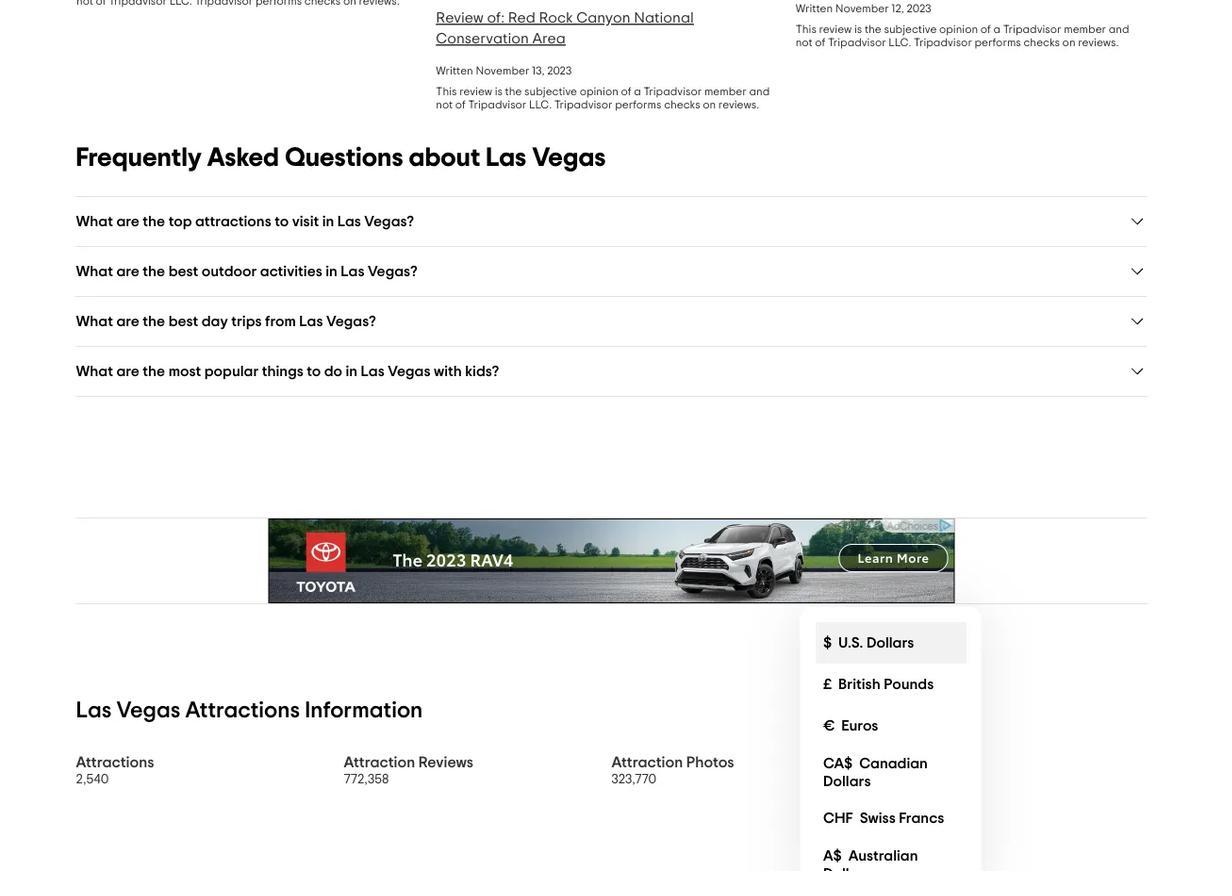 Task type: locate. For each thing, give the bounding box(es) containing it.
0 vertical spatial and
[[1109, 24, 1130, 35]]

0 vertical spatial in
[[322, 214, 334, 229]]

performs inside written november 12, 2023 this review is the subjective opinion of a tripadvisor member and not of tripadvisor llc. tripadvisor performs checks on reviews.
[[975, 37, 1021, 48]]

best left day in the left of the page
[[169, 314, 198, 329]]

national
[[634, 10, 694, 25]]

written
[[796, 3, 833, 14], [436, 65, 473, 76]]

asked
[[207, 144, 279, 171]]

written for written november 13, 2023
[[436, 65, 473, 76]]

1 vertical spatial to
[[307, 364, 321, 379]]

2 what from the top
[[76, 264, 113, 279]]

attraction for attraction photos
[[612, 755, 683, 771]]

12,
[[892, 3, 904, 14]]

1 horizontal spatial to
[[307, 364, 321, 379]]

0 vertical spatial attractions
[[185, 700, 300, 722]]

1 vertical spatial checks
[[664, 99, 700, 110]]

2023 inside written november 13, 2023 this review is the subjective opinion of a tripadvisor member and not of tripadvisor llc. tripadvisor performs checks on reviews.
[[547, 65, 572, 76]]

1 attraction from the left
[[344, 755, 415, 771]]

opinion
[[939, 24, 978, 35], [580, 86, 618, 97]]

1 horizontal spatial checks
[[1024, 37, 1060, 48]]

most
[[169, 364, 201, 379]]

0 vertical spatial november
[[835, 3, 889, 14]]

$  u.s. dollars
[[823, 636, 914, 651]]

0 horizontal spatial this
[[436, 86, 457, 97]]

are for what are the best day trips from las vegas?
[[116, 314, 140, 329]]

1 horizontal spatial on
[[1063, 37, 1076, 48]]

this for written november 13, 2023
[[436, 86, 457, 97]]

opinion inside written november 13, 2023 this review is the subjective opinion of a tripadvisor member and not of tripadvisor llc. tripadvisor performs checks on reviews.
[[580, 86, 618, 97]]

0 horizontal spatial is
[[495, 86, 502, 97]]

dollars inside the a$  australian dollars
[[823, 867, 871, 872]]

attraction inside attraction photos 323,770
[[612, 755, 683, 771]]

1 what from the top
[[76, 214, 113, 229]]

1 vertical spatial review
[[459, 86, 492, 97]]

1 vertical spatial performs
[[615, 99, 661, 110]]

are inside what are the best outdoor activities in las vegas? 'dropdown button'
[[116, 264, 140, 279]]

are inside what are the best day trips from las vegas? dropdown button
[[116, 314, 140, 329]]

1 vertical spatial this
[[436, 86, 457, 97]]

0 horizontal spatial attraction
[[344, 755, 415, 771]]

in right do
[[346, 364, 358, 379]]

november for 13,
[[476, 65, 529, 76]]

3 what from the top
[[76, 314, 113, 329]]

vegas
[[532, 144, 606, 171], [388, 364, 431, 379], [117, 700, 181, 722]]

reviews.
[[1078, 37, 1119, 48], [718, 99, 759, 110]]

las
[[486, 144, 527, 171], [338, 214, 361, 229], [341, 264, 365, 279], [299, 314, 323, 329], [361, 364, 385, 379], [76, 700, 112, 722]]

0 vertical spatial best
[[169, 264, 198, 279]]

written november 13, 2023 this review is the subjective opinion of a tripadvisor member and not of tripadvisor llc. tripadvisor performs checks on reviews.
[[436, 65, 770, 110]]

323,770
[[612, 774, 657, 787]]

and inside written november 12, 2023 this review is the subjective opinion of a tripadvisor member and not of tripadvisor llc. tripadvisor performs checks on reviews.
[[1109, 24, 1130, 35]]

1 horizontal spatial november
[[835, 3, 889, 14]]

subjective inside written november 12, 2023 this review is the subjective opinion of a tripadvisor member and not of tripadvisor llc. tripadvisor performs checks on reviews.
[[884, 24, 937, 35]]

performs inside written november 13, 2023 this review is the subjective opinion of a tripadvisor member and not of tripadvisor llc. tripadvisor performs checks on reviews.
[[615, 99, 661, 110]]

1 vertical spatial dollars
[[823, 774, 871, 789]]

november left "12,"
[[835, 3, 889, 14]]

on inside written november 12, 2023 this review is the subjective opinion of a tripadvisor member and not of tripadvisor llc. tripadvisor performs checks on reviews.
[[1063, 37, 1076, 48]]

0 horizontal spatial written
[[436, 65, 473, 76]]

2 vertical spatial dollars
[[823, 867, 871, 872]]

are
[[116, 214, 140, 229], [116, 264, 140, 279], [116, 314, 140, 329], [116, 364, 140, 379]]

1 vertical spatial vegas
[[388, 364, 431, 379]]

1 horizontal spatial reviews.
[[1078, 37, 1119, 48]]

in inside 'dropdown button'
[[326, 264, 338, 279]]

dollars down a$  australian
[[823, 867, 871, 872]]

0 vertical spatial vegas
[[532, 144, 606, 171]]

and inside written november 13, 2023 this review is the subjective opinion of a tripadvisor member and not of tripadvisor llc. tripadvisor performs checks on reviews.
[[749, 86, 770, 97]]

0 horizontal spatial on
[[703, 99, 716, 110]]

1 horizontal spatial vegas
[[388, 364, 431, 379]]

ca$  canadian
[[823, 756, 928, 771]]

attraction inside attraction reviews 772,358
[[344, 755, 415, 771]]

popular
[[204, 364, 259, 379]]

las right do
[[361, 364, 385, 379]]

1 horizontal spatial member
[[1064, 24, 1107, 35]]

772,358
[[344, 774, 389, 787]]

1 horizontal spatial llc.
[[889, 37, 912, 48]]

subjective for 13,
[[524, 86, 577, 97]]

attraction up "772,358"
[[344, 755, 415, 771]]

1 vertical spatial not
[[436, 99, 453, 110]]

this inside written november 12, 2023 this review is the subjective opinion of a tripadvisor member and not of tripadvisor llc. tripadvisor performs checks on reviews.
[[796, 24, 817, 35]]

checks
[[1024, 37, 1060, 48], [664, 99, 700, 110]]

0 vertical spatial review
[[819, 24, 852, 35]]

not inside written november 13, 2023 this review is the subjective opinion of a tripadvisor member and not of tripadvisor llc. tripadvisor performs checks on reviews.
[[436, 99, 453, 110]]

vegas? for what are the best day trips from las vegas?
[[327, 314, 376, 329]]

outdoor
[[202, 264, 257, 279]]

2 vertical spatial vegas?
[[327, 314, 376, 329]]

1 horizontal spatial subjective
[[884, 24, 937, 35]]

review for written november 12, 2023
[[819, 24, 852, 35]]

to
[[275, 214, 289, 229], [307, 364, 321, 379]]

0 horizontal spatial vegas
[[117, 700, 181, 722]]

0 horizontal spatial opinion
[[580, 86, 618, 97]]

written down conservation
[[436, 65, 473, 76]]

of
[[981, 24, 991, 35], [815, 37, 825, 48], [621, 86, 631, 97], [455, 99, 466, 110]]

member
[[1064, 24, 1107, 35], [704, 86, 747, 97]]

vegas? for what are the best outdoor activities in las vegas?
[[368, 264, 418, 279]]

on inside written november 13, 2023 this review is the subjective opinion of a tripadvisor member and not of tripadvisor llc. tripadvisor performs checks on reviews.
[[703, 99, 716, 110]]

1 vertical spatial in
[[326, 264, 338, 279]]

subjective
[[884, 24, 937, 35], [524, 86, 577, 97]]

attraction reviews 772,358
[[344, 755, 474, 787]]

0 horizontal spatial not
[[436, 99, 453, 110]]

the inside written november 12, 2023 this review is the subjective opinion of a tripadvisor member and not of tripadvisor llc. tripadvisor performs checks on reviews.
[[865, 24, 882, 35]]

0 horizontal spatial 2023
[[547, 65, 572, 76]]

visit
[[292, 214, 319, 229]]

0 vertical spatial checks
[[1024, 37, 1060, 48]]

am
[[962, 774, 981, 787]]

1 horizontal spatial written
[[796, 3, 833, 14]]

2 are from the top
[[116, 264, 140, 279]]

1 horizontal spatial is
[[854, 24, 862, 35]]

local time tuesday 9:28 am
[[880, 755, 981, 787]]

vegas left with
[[388, 364, 431, 379]]

this inside written november 13, 2023 this review is the subjective opinion of a tripadvisor member and not of tripadvisor llc. tripadvisor performs checks on reviews.
[[436, 86, 457, 97]]

dollars inside the ca$  canadian dollars
[[823, 774, 871, 789]]

dollars down ca$  canadian
[[823, 774, 871, 789]]

0 horizontal spatial performs
[[615, 99, 661, 110]]

list box containing $  u.s. dollars
[[801, 608, 982, 872]]

3 are from the top
[[116, 314, 140, 329]]

1 vertical spatial reviews.
[[718, 99, 759, 110]]

0 horizontal spatial subjective
[[524, 86, 577, 97]]

1 vertical spatial llc.
[[529, 99, 552, 110]]

2 best from the top
[[169, 314, 198, 329]]

november
[[835, 3, 889, 14], [476, 65, 529, 76]]

reviews
[[419, 755, 474, 771]]

performs for written november 13, 2023
[[615, 99, 661, 110]]

dollars for ca$  canadian dollars
[[823, 774, 871, 789]]

are for what are the best outdoor activities in las vegas?
[[116, 264, 140, 279]]

1 vertical spatial written
[[436, 65, 473, 76]]

1 vertical spatial subjective
[[524, 86, 577, 97]]

what are the best outdoor activities in las vegas? button
[[76, 262, 1148, 281]]

2,540
[[76, 774, 109, 787]]

best for outdoor
[[169, 264, 198, 279]]

1 vertical spatial 2023
[[547, 65, 572, 76]]

1 vertical spatial november
[[476, 65, 529, 76]]

las right visit
[[338, 214, 361, 229]]

attractions 2,540
[[76, 755, 154, 787]]

0 vertical spatial 2023
[[907, 3, 931, 14]]

1 vertical spatial best
[[169, 314, 198, 329]]

4 are from the top
[[116, 364, 140, 379]]

review inside written november 12, 2023 this review is the subjective opinion of a tripadvisor member and not of tripadvisor llc. tripadvisor performs checks on reviews.
[[819, 24, 852, 35]]

0 vertical spatial to
[[275, 214, 289, 229]]

2023 right 13,
[[547, 65, 572, 76]]

is inside written november 13, 2023 this review is the subjective opinion of a tripadvisor member and not of tripadvisor llc. tripadvisor performs checks on reviews.
[[495, 86, 502, 97]]

are inside the what are the most popular things to do in las vegas with kids? dropdown button
[[116, 364, 140, 379]]

1 vertical spatial is
[[495, 86, 502, 97]]

1 horizontal spatial review
[[819, 24, 852, 35]]

attraction up the 323,770
[[612, 755, 683, 771]]

are for what are the most popular things to do in las vegas with kids?
[[116, 364, 140, 379]]

dollars for $  u.s. dollars
[[867, 636, 914, 651]]

vegas?
[[365, 214, 414, 229], [368, 264, 418, 279], [327, 314, 376, 329]]

member inside written november 13, 2023 this review is the subjective opinion of a tripadvisor member and not of tripadvisor llc. tripadvisor performs checks on reviews.
[[704, 86, 747, 97]]

francs
[[899, 812, 944, 827]]

dollars
[[867, 636, 914, 651], [823, 774, 871, 789], [823, 867, 871, 872]]

0 vertical spatial is
[[854, 24, 862, 35]]

attractions
[[195, 214, 272, 229]]

member inside written november 12, 2023 this review is the subjective opinion of a tripadvisor member and not of tripadvisor llc. tripadvisor performs checks on reviews.
[[1064, 24, 1107, 35]]

1 horizontal spatial not
[[796, 37, 813, 48]]

0 horizontal spatial review
[[459, 86, 492, 97]]

1 horizontal spatial this
[[796, 24, 817, 35]]

is inside written november 12, 2023 this review is the subjective opinion of a tripadvisor member and not of tripadvisor llc. tripadvisor performs checks on reviews.
[[854, 24, 862, 35]]

reviews. inside written november 13, 2023 this review is the subjective opinion of a tripadvisor member and not of tripadvisor llc. tripadvisor performs checks on reviews.
[[718, 99, 759, 110]]

1 horizontal spatial opinion
[[939, 24, 978, 35]]

red
[[508, 10, 535, 25]]

vegas? inside 'dropdown button'
[[368, 264, 418, 279]]

written left "12,"
[[796, 3, 833, 14]]

the inside 'dropdown button'
[[143, 264, 165, 279]]

1 vertical spatial on
[[703, 99, 716, 110]]

llc. inside written november 13, 2023 this review is the subjective opinion of a tripadvisor member and not of tripadvisor llc. tripadvisor performs checks on reviews.
[[529, 99, 552, 110]]

what for what are the top attractions to visit in las vegas?
[[76, 214, 113, 229]]

frequently
[[76, 144, 202, 171]]

£  british pounds
[[823, 678, 934, 693]]

november inside written november 12, 2023 this review is the subjective opinion of a tripadvisor member and not of tripadvisor llc. tripadvisor performs checks on reviews.
[[835, 3, 889, 14]]

llc. down 13,
[[529, 99, 552, 110]]

0 vertical spatial this
[[796, 24, 817, 35]]

vegas up attractions 2,540
[[117, 700, 181, 722]]

las inside 'dropdown button'
[[341, 264, 365, 279]]

is
[[854, 24, 862, 35], [495, 86, 502, 97]]

in
[[322, 214, 334, 229], [326, 264, 338, 279], [346, 364, 358, 379]]

photos
[[687, 755, 735, 771]]

this
[[796, 24, 817, 35], [436, 86, 457, 97]]

not
[[796, 37, 813, 48], [436, 99, 453, 110]]

1 horizontal spatial a
[[994, 24, 1001, 35]]

top
[[169, 214, 192, 229]]

review inside written november 13, 2023 this review is the subjective opinion of a tripadvisor member and not of tripadvisor llc. tripadvisor performs checks on reviews.
[[459, 86, 492, 97]]

with
[[434, 364, 462, 379]]

written inside written november 13, 2023 this review is the subjective opinion of a tripadvisor member and not of tripadvisor llc. tripadvisor performs checks on reviews.
[[436, 65, 473, 76]]

2023 for written november 12, 2023
[[907, 3, 931, 14]]

0 vertical spatial performs
[[975, 37, 1021, 48]]

written inside written november 12, 2023 this review is the subjective opinion of a tripadvisor member and not of tripadvisor llc. tripadvisor performs checks on reviews.
[[796, 3, 833, 14]]

reviews. inside written november 12, 2023 this review is the subjective opinion of a tripadvisor member and not of tripadvisor llc. tripadvisor performs checks on reviews.
[[1078, 37, 1119, 48]]

0 vertical spatial reviews.
[[1078, 37, 1119, 48]]

checks inside written november 13, 2023 this review is the subjective opinion of a tripadvisor member and not of tripadvisor llc. tripadvisor performs checks on reviews.
[[664, 99, 700, 110]]

llc. inside written november 12, 2023 this review is the subjective opinion of a tripadvisor member and not of tripadvisor llc. tripadvisor performs checks on reviews.
[[889, 37, 912, 48]]

1 vertical spatial and
[[749, 86, 770, 97]]

0 horizontal spatial checks
[[664, 99, 700, 110]]

time
[[922, 755, 956, 771]]

review
[[819, 24, 852, 35], [459, 86, 492, 97]]

0 vertical spatial llc.
[[889, 37, 912, 48]]

0 vertical spatial opinion
[[939, 24, 978, 35]]

checks for written november 12, 2023 this review is the subjective opinion of a tripadvisor member and not of tripadvisor llc. tripadvisor performs checks on reviews.
[[1024, 37, 1060, 48]]

opinion for written november 13, 2023
[[580, 86, 618, 97]]

area
[[532, 31, 566, 46]]

2023 right "12,"
[[907, 3, 931, 14]]

the
[[865, 24, 882, 35], [505, 86, 522, 97], [143, 214, 165, 229], [143, 264, 165, 279], [143, 314, 165, 329], [143, 364, 165, 379]]

1 vertical spatial vegas?
[[368, 264, 418, 279]]

las right activities
[[341, 264, 365, 279]]

and
[[1109, 24, 1130, 35], [749, 86, 770, 97]]

chf  swiss francs
[[823, 812, 944, 827]]

what are the most popular things to do in las vegas with kids? button
[[76, 362, 1148, 381]]

on
[[1063, 37, 1076, 48], [703, 99, 716, 110]]

0 horizontal spatial attractions
[[76, 755, 154, 771]]

0 vertical spatial a
[[994, 24, 1001, 35]]

tripadvisor
[[1003, 24, 1062, 35], [828, 37, 886, 48], [914, 37, 972, 48], [644, 86, 702, 97], [468, 99, 526, 110], [554, 99, 612, 110]]

0 horizontal spatial to
[[275, 214, 289, 229]]

best inside what are the best day trips from las vegas? dropdown button
[[169, 314, 198, 329]]

a inside written november 12, 2023 this review is the subjective opinion of a tripadvisor member and not of tripadvisor llc. tripadvisor performs checks on reviews.
[[994, 24, 1001, 35]]

to left do
[[307, 364, 321, 379]]

0 vertical spatial dollars
[[867, 636, 914, 651]]

1 best from the top
[[169, 264, 198, 279]]

a
[[994, 24, 1001, 35], [634, 86, 641, 97]]

0 vertical spatial member
[[1064, 24, 1107, 35]]

vegas inside dropdown button
[[388, 364, 431, 379]]

2 attraction from the left
[[612, 755, 683, 771]]

0 horizontal spatial a
[[634, 86, 641, 97]]

2023 inside written november 12, 2023 this review is the subjective opinion of a tripadvisor member and not of tripadvisor llc. tripadvisor performs checks on reviews.
[[907, 3, 931, 14]]

to left visit
[[275, 214, 289, 229]]

chf  swiss
[[823, 812, 896, 827]]

0 horizontal spatial november
[[476, 65, 529, 76]]

0 horizontal spatial member
[[704, 86, 747, 97]]

are inside what are the top attractions to visit in las vegas? dropdown button
[[116, 214, 140, 229]]

0 vertical spatial subjective
[[884, 24, 937, 35]]

1 horizontal spatial attraction
[[612, 755, 683, 771]]

rock
[[539, 10, 573, 25]]

1 vertical spatial a
[[634, 86, 641, 97]]

not inside written november 12, 2023 this review is the subjective opinion of a tripadvisor member and not of tripadvisor llc. tripadvisor performs checks on reviews.
[[796, 37, 813, 48]]

november inside written november 13, 2023 this review is the subjective opinion of a tripadvisor member and not of tripadvisor llc. tripadvisor performs checks on reviews.
[[476, 65, 529, 76]]

las right about
[[486, 144, 527, 171]]

activities
[[260, 264, 323, 279]]

a for written november 12, 2023
[[994, 24, 1001, 35]]

attractions
[[185, 700, 300, 722], [76, 755, 154, 771]]

0 vertical spatial on
[[1063, 37, 1076, 48]]

1 horizontal spatial 2023
[[907, 3, 931, 14]]

dollars up £  british pounds
[[867, 636, 914, 651]]

dollars for a$  australian dollars
[[823, 867, 871, 872]]

opinion inside written november 12, 2023 this review is the subjective opinion of a tripadvisor member and not of tripadvisor llc. tripadvisor performs checks on reviews.
[[939, 24, 978, 35]]

1 vertical spatial opinion
[[580, 86, 618, 97]]

checks inside written november 12, 2023 this review is the subjective opinion of a tripadvisor member and not of tripadvisor llc. tripadvisor performs checks on reviews.
[[1024, 37, 1060, 48]]

0 horizontal spatial reviews.
[[718, 99, 759, 110]]

on for written november 13, 2023 this review is the subjective opinion of a tripadvisor member and not of tripadvisor llc. tripadvisor performs checks on reviews.
[[703, 99, 716, 110]]

1 vertical spatial member
[[704, 86, 747, 97]]

subjective inside written november 13, 2023 this review is the subjective opinion of a tripadvisor member and not of tripadvisor llc. tripadvisor performs checks on reviews.
[[524, 86, 577, 97]]

llc.
[[889, 37, 912, 48], [529, 99, 552, 110]]

in right visit
[[322, 214, 334, 229]]

best left outdoor
[[169, 264, 198, 279]]

0 vertical spatial not
[[796, 37, 813, 48]]

attraction
[[344, 755, 415, 771], [612, 755, 683, 771]]

what are the best day trips from las vegas? button
[[76, 312, 1148, 331]]

a inside written november 13, 2023 this review is the subjective opinion of a tripadvisor member and not of tripadvisor llc. tripadvisor performs checks on reviews.
[[634, 86, 641, 97]]

1 are from the top
[[116, 214, 140, 229]]

what inside 'dropdown button'
[[76, 264, 113, 279]]

0 horizontal spatial llc.
[[529, 99, 552, 110]]

list box
[[801, 608, 982, 872]]

$  u.s.
[[823, 636, 863, 651]]

what
[[76, 214, 113, 229], [76, 264, 113, 279], [76, 314, 113, 329], [76, 364, 113, 379]]

1 horizontal spatial and
[[1109, 24, 1130, 35]]

4 what from the top
[[76, 364, 113, 379]]

member for written november 13, 2023 this review is the subjective opinion of a tripadvisor member and not of tripadvisor llc. tripadvisor performs checks on reviews.
[[704, 86, 747, 97]]

information
[[305, 700, 423, 722]]

are for what are the top attractions to visit in las vegas?
[[116, 214, 140, 229]]

subjective down "12,"
[[884, 24, 937, 35]]

0 vertical spatial written
[[796, 3, 833, 14]]

local
[[880, 755, 919, 771]]

best
[[169, 264, 198, 279], [169, 314, 198, 329]]

vegas up what are the top attractions to visit in las vegas? dropdown button
[[532, 144, 606, 171]]

review of: red rock canyon national conservation area link
[[436, 10, 694, 46]]

november left 13,
[[476, 65, 529, 76]]

this for written november 12, 2023
[[796, 24, 817, 35]]

subjective down 13,
[[524, 86, 577, 97]]

in right activities
[[326, 264, 338, 279]]

1 horizontal spatial performs
[[975, 37, 1021, 48]]

best inside what are the best outdoor activities in las vegas? 'dropdown button'
[[169, 264, 198, 279]]

checks for written november 13, 2023 this review is the subjective opinion of a tripadvisor member and not of tripadvisor llc. tripadvisor performs checks on reviews.
[[664, 99, 700, 110]]

performs
[[975, 37, 1021, 48], [615, 99, 661, 110]]

0 horizontal spatial and
[[749, 86, 770, 97]]

llc. down "12,"
[[889, 37, 912, 48]]

2023
[[907, 3, 931, 14], [547, 65, 572, 76]]



Task type: describe. For each thing, give the bounding box(es) containing it.
review
[[436, 10, 484, 25]]

review of: red rock canyon national conservation area
[[436, 10, 694, 46]]

what are the most popular things to do in las vegas with kids?
[[76, 364, 500, 379]]

tuesday
[[880, 774, 931, 787]]

frequently asked questions about las vegas
[[76, 144, 606, 171]]

las vegas attractions information
[[76, 700, 423, 722]]

and for written november 13, 2023 this review is the subjective opinion of a tripadvisor member and not of tripadvisor llc. tripadvisor performs checks on reviews.
[[749, 86, 770, 97]]

las right from
[[299, 314, 323, 329]]

written november 12, 2023 this review is the subjective opinion of a tripadvisor member and not of tripadvisor llc. tripadvisor performs checks on reviews.
[[796, 3, 1130, 48]]

subjective for 12,
[[884, 24, 937, 35]]

trips
[[231, 314, 262, 329]]

€  euros
[[823, 719, 879, 734]]

is for 13,
[[495, 86, 502, 97]]

0 vertical spatial vegas?
[[365, 214, 414, 229]]

2 horizontal spatial vegas
[[532, 144, 606, 171]]

13,
[[532, 65, 544, 76]]

las up attractions 2,540
[[76, 700, 112, 722]]

llc. for 13,
[[529, 99, 552, 110]]

ca$  canadian dollars
[[823, 756, 928, 789]]

member for written november 12, 2023 this review is the subjective opinion of a tripadvisor member and not of tripadvisor llc. tripadvisor performs checks on reviews.
[[1064, 24, 1107, 35]]

and for written november 12, 2023 this review is the subjective opinion of a tripadvisor member and not of tripadvisor llc. tripadvisor performs checks on reviews.
[[1109, 24, 1130, 35]]

kids?
[[465, 364, 500, 379]]

the for what are the most popular things to do in las vegas with kids?
[[143, 364, 165, 379]]

attraction photos 323,770
[[612, 755, 735, 787]]

reviews. for written november 13, 2023 this review is the subjective opinion of a tripadvisor member and not of tripadvisor llc. tripadvisor performs checks on reviews.
[[718, 99, 759, 110]]

not for written november 12, 2023 this review is the subjective opinion of a tripadvisor member and not of tripadvisor llc. tripadvisor performs checks on reviews.
[[796, 37, 813, 48]]

a$  australian
[[823, 849, 918, 864]]

what are the best day trips from las vegas?
[[76, 314, 376, 329]]

from
[[265, 314, 296, 329]]

november for 12,
[[835, 3, 889, 14]]

9:28
[[934, 774, 959, 787]]

best for day
[[169, 314, 198, 329]]

the inside written november 13, 2023 this review is the subjective opinion of a tripadvisor member and not of tripadvisor llc. tripadvisor performs checks on reviews.
[[505, 86, 522, 97]]

a$  australian dollars
[[823, 849, 918, 872]]

£  british
[[823, 678, 881, 693]]

not for written november 13, 2023 this review is the subjective opinion of a tripadvisor member and not of tripadvisor llc. tripadvisor performs checks on reviews.
[[436, 99, 453, 110]]

do
[[324, 364, 343, 379]]

attraction for attraction reviews
[[344, 755, 415, 771]]

performs for written november 12, 2023
[[975, 37, 1021, 48]]

2 vertical spatial in
[[346, 364, 358, 379]]

canyon
[[576, 10, 631, 25]]

review for written november 13, 2023
[[459, 86, 492, 97]]

day
[[202, 314, 228, 329]]

of:
[[487, 10, 505, 25]]

the for what are the best outdoor activities in las vegas?
[[143, 264, 165, 279]]

reviews. for written november 12, 2023 this review is the subjective opinion of a tripadvisor member and not of tripadvisor llc. tripadvisor performs checks on reviews.
[[1078, 37, 1119, 48]]

2 vertical spatial vegas
[[117, 700, 181, 722]]

questions
[[285, 144, 404, 171]]

what for what are the best day trips from las vegas?
[[76, 314, 113, 329]]

a for written november 13, 2023
[[634, 86, 641, 97]]

the for what are the top attractions to visit in las vegas?
[[143, 214, 165, 229]]

llc. for 12,
[[889, 37, 912, 48]]

conservation
[[436, 31, 529, 46]]

advertisement region
[[268, 519, 955, 604]]

opinion for written november 12, 2023
[[939, 24, 978, 35]]

the for what are the best day trips from las vegas?
[[143, 314, 165, 329]]

what are the top attractions to visit in las vegas? button
[[76, 212, 1148, 231]]

2023 for written november 13, 2023
[[547, 65, 572, 76]]

about
[[409, 144, 481, 171]]

1 horizontal spatial attractions
[[185, 700, 300, 722]]

on for written november 12, 2023 this review is the subjective opinion of a tripadvisor member and not of tripadvisor llc. tripadvisor performs checks on reviews.
[[1063, 37, 1076, 48]]

things
[[262, 364, 304, 379]]

what are the top attractions to visit in las vegas?
[[76, 214, 414, 229]]

what are the best outdoor activities in las vegas?
[[76, 264, 418, 279]]

pounds
[[884, 678, 934, 693]]

what for what are the best outdoor activities in las vegas?
[[76, 264, 113, 279]]

1 vertical spatial attractions
[[76, 755, 154, 771]]

is for 12,
[[854, 24, 862, 35]]

written for written november 12, 2023
[[796, 3, 833, 14]]

what for what are the most popular things to do in las vegas with kids?
[[76, 364, 113, 379]]



Task type: vqa. For each thing, say whether or not it's contained in the screenshot.
restaurants
no



